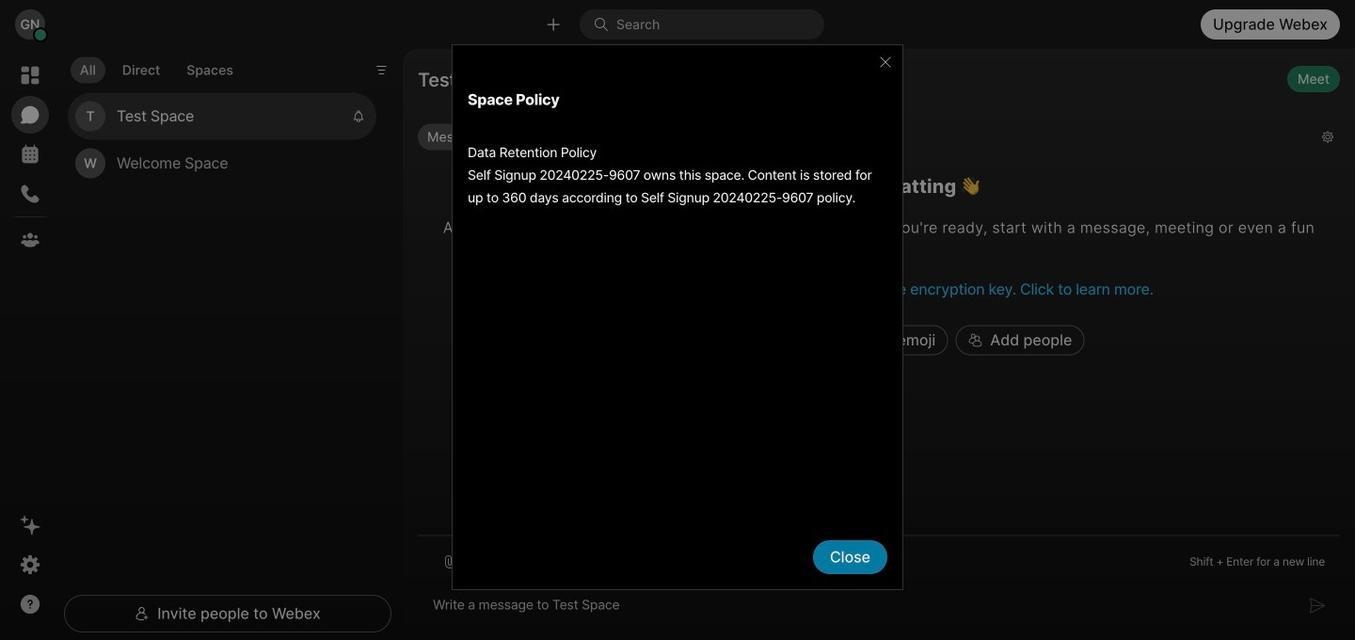 Task type: locate. For each thing, give the bounding box(es) containing it.
message composer toolbar element
[[418, 536, 1341, 580]]

group
[[418, 124, 1308, 154]]

webex tab list
[[11, 56, 49, 259]]

welcome space list item
[[68, 140, 377, 187]]

tab list
[[66, 45, 247, 89]]

navigation
[[0, 49, 60, 640]]

test space, you will be notified of all new messages in this space list item
[[68, 93, 377, 140]]



Task type: describe. For each thing, give the bounding box(es) containing it.
space policy dialog
[[452, 44, 904, 596]]

you will be notified of all new messages in this space image
[[352, 110, 365, 123]]



Task type: vqa. For each thing, say whether or not it's contained in the screenshot.
cancel_16 icon
no



